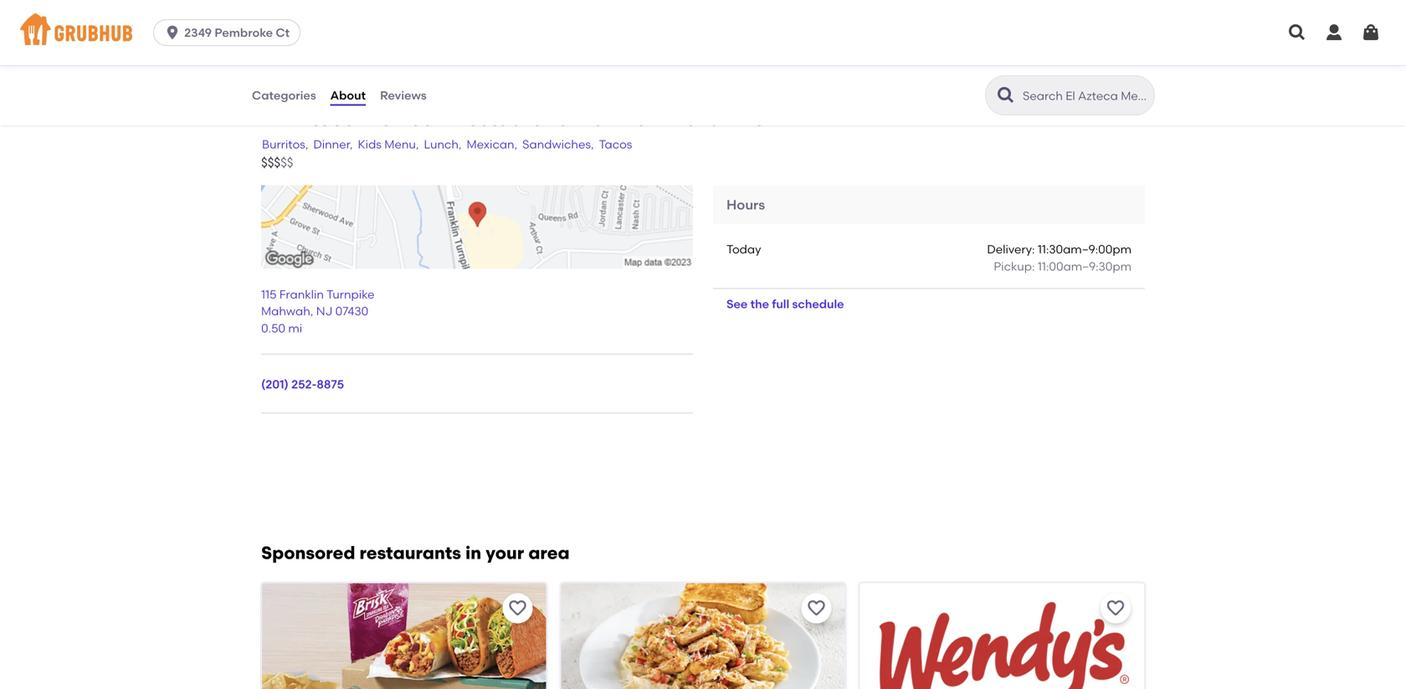 Task type: vqa. For each thing, say whether or not it's contained in the screenshot.
"Tacos"
yes



Task type: describe. For each thing, give the bounding box(es) containing it.
menu,
[[384, 137, 419, 151]]

115
[[261, 287, 277, 302]]

svg image inside 2349 pembroke ct button
[[164, 24, 181, 41]]

mexican,
[[467, 137, 517, 151]]

(201)
[[261, 377, 289, 392]]

kids menu, button
[[357, 135, 420, 154]]

schedule
[[792, 297, 844, 311]]

in
[[465, 543, 481, 564]]

search icon image
[[996, 85, 1016, 105]]

Search El Azteca Mexican Restaurant-Mahwah search field
[[1021, 88, 1149, 104]]

(201) 252-8875 button
[[261, 376, 344, 393]]

pickup: 11:00am–9:30pm
[[994, 259, 1132, 274]]

area
[[528, 543, 570, 564]]

burritos, button
[[261, 135, 309, 154]]

reviews button
[[379, 65, 427, 126]]

nj
[[316, 304, 332, 319]]

turnpike
[[327, 287, 375, 302]]

mahwah inside 115 franklin turnpike mahwah , nj 07430 0.50 mi
[[261, 304, 310, 319]]

mi
[[288, 321, 302, 336]]

your
[[486, 543, 524, 564]]

el azteca mexican restaurant-mahwah menu info
[[261, 106, 766, 130]]

see the full schedule
[[726, 297, 844, 311]]

115 franklin turnpike mahwah , nj 07430 0.50 mi
[[261, 287, 375, 336]]

info
[[727, 106, 766, 130]]

2 horizontal spatial svg image
[[1361, 23, 1381, 43]]

taco bell logo image
[[262, 584, 546, 690]]

tacos
[[599, 137, 632, 151]]

dinner,
[[313, 137, 353, 151]]

save this restaurant button for wendy's logo
[[1101, 594, 1131, 624]]

ct
[[276, 26, 290, 40]]

categories button
[[251, 65, 317, 126]]

lunch, button
[[423, 135, 462, 154]]

8875
[[317, 377, 344, 392]]

svg image
[[1324, 23, 1344, 43]]

mexican, button
[[466, 135, 518, 154]]

pickup:
[[994, 259, 1035, 274]]

burritos, dinner, kids menu, lunch, mexican, sandwiches, tacos
[[262, 137, 632, 151]]

today
[[726, 242, 761, 257]]

el
[[261, 106, 279, 130]]

main navigation navigation
[[0, 0, 1406, 65]]

tacos button
[[598, 135, 633, 154]]

the
[[750, 297, 769, 311]]

restaurant-
[[453, 106, 574, 130]]

$$$$$
[[261, 155, 293, 170]]

franklin
[[279, 287, 324, 302]]

save this restaurant image
[[507, 599, 528, 619]]

1 horizontal spatial mahwah
[[574, 106, 661, 130]]

07430
[[335, 304, 368, 319]]

dinner, button
[[313, 135, 354, 154]]

delivery: 11:30am–9:00pm
[[987, 242, 1132, 257]]

11:30am–9:00pm
[[1038, 242, 1132, 257]]



Task type: locate. For each thing, give the bounding box(es) containing it.
,
[[310, 304, 313, 319]]

lunch,
[[424, 137, 462, 151]]

3 save this restaurant button from the left
[[1101, 594, 1131, 624]]

pembroke
[[215, 26, 273, 40]]

see
[[726, 297, 748, 311]]

2349
[[184, 26, 212, 40]]

0 horizontal spatial mahwah
[[261, 304, 310, 319]]

svg image left the 2349
[[164, 24, 181, 41]]

restaurants
[[360, 543, 461, 564]]

delivery:
[[987, 242, 1035, 257]]

burritos,
[[262, 137, 308, 151]]

sponsored
[[261, 543, 355, 564]]

mahwah up tacos
[[574, 106, 661, 130]]

0.50
[[261, 321, 285, 336]]

2 save this restaurant image from the left
[[1106, 599, 1126, 619]]

save this restaurant button for chili's logo
[[802, 594, 832, 624]]

sandwiches, button
[[522, 135, 595, 154]]

kids
[[358, 137, 382, 151]]

menu
[[666, 106, 722, 130]]

svg image right svg icon
[[1361, 23, 1381, 43]]

save this restaurant image for chili's logo
[[807, 599, 827, 619]]

0 vertical spatial mahwah
[[574, 106, 661, 130]]

mahwah
[[574, 106, 661, 130], [261, 304, 310, 319]]

$$$
[[261, 155, 280, 170]]

hours
[[726, 197, 765, 213]]

sponsored restaurants in your area
[[261, 543, 570, 564]]

1 horizontal spatial svg image
[[1287, 23, 1307, 43]]

mahwah up the mi
[[261, 304, 310, 319]]

2 horizontal spatial save this restaurant button
[[1101, 594, 1131, 624]]

save this restaurant button for the taco bell logo
[[502, 594, 533, 624]]

chili's logo image
[[561, 584, 845, 690]]

0 horizontal spatial save this restaurant button
[[502, 594, 533, 624]]

mexican
[[362, 106, 448, 130]]

1 save this restaurant image from the left
[[807, 599, 827, 619]]

0 horizontal spatial svg image
[[164, 24, 181, 41]]

2349 pembroke ct
[[184, 26, 290, 40]]

2349 pembroke ct button
[[153, 19, 307, 46]]

full
[[772, 297, 789, 311]]

1 horizontal spatial save this restaurant image
[[1106, 599, 1126, 619]]

wendy's logo image
[[860, 584, 1144, 690]]

about
[[330, 88, 366, 102]]

0 horizontal spatial save this restaurant image
[[807, 599, 827, 619]]

1 save this restaurant button from the left
[[502, 594, 533, 624]]

reviews
[[380, 88, 427, 102]]

1 horizontal spatial save this restaurant button
[[802, 594, 832, 624]]

save this restaurant image
[[807, 599, 827, 619], [1106, 599, 1126, 619]]

1 vertical spatial mahwah
[[261, 304, 310, 319]]

about button
[[329, 65, 367, 126]]

svg image
[[1287, 23, 1307, 43], [1361, 23, 1381, 43], [164, 24, 181, 41]]

see the full schedule button
[[713, 289, 857, 319]]

save this restaurant button
[[502, 594, 533, 624], [802, 594, 832, 624], [1101, 594, 1131, 624]]

categories
[[252, 88, 316, 102]]

11:00am–9:30pm
[[1038, 259, 1132, 274]]

252-
[[291, 377, 317, 392]]

(201) 252-8875
[[261, 377, 344, 392]]

svg image left svg icon
[[1287, 23, 1307, 43]]

2 save this restaurant button from the left
[[802, 594, 832, 624]]

sandwiches,
[[522, 137, 594, 151]]

azteca
[[284, 106, 357, 130]]

save this restaurant image for wendy's logo
[[1106, 599, 1126, 619]]



